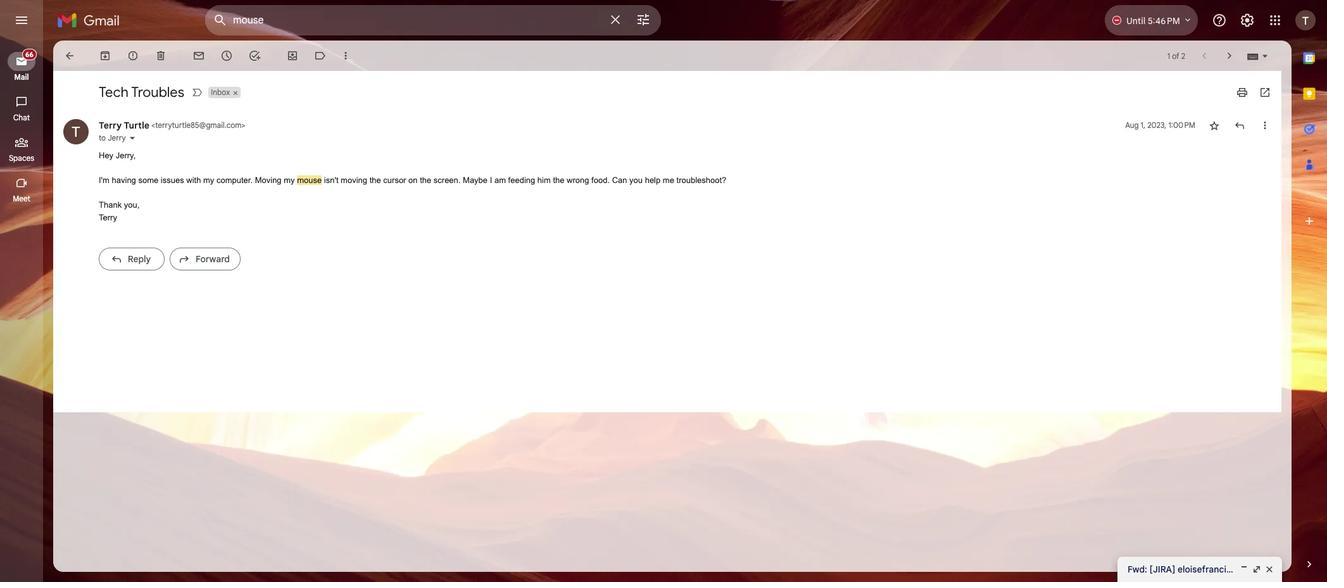 Task type: describe. For each thing, give the bounding box(es) containing it.
inbox
[[211, 87, 230, 97]]

jerry
[[108, 133, 126, 143]]

feeding
[[508, 175, 535, 185]]

2
[[1182, 51, 1186, 60]]

snooze image
[[220, 49, 233, 62]]

1 terry from the top
[[99, 120, 122, 131]]

the wrong
[[553, 175, 589, 185]]

you
[[630, 175, 643, 185]]

aug
[[1126, 120, 1139, 130]]

search in mail image
[[209, 9, 232, 32]]

jerry,
[[116, 151, 136, 160]]

hey
[[99, 151, 113, 160]]

navigation containing mail
[[0, 41, 44, 582]]

meet heading
[[0, 194, 43, 204]]

help
[[645, 175, 661, 185]]

older image
[[1224, 49, 1236, 62]]

spaces
[[9, 153, 34, 163]]

support image
[[1212, 13, 1228, 28]]

[jira]
[[1150, 564, 1176, 575]]

16
[[1312, 564, 1320, 575]]

not starred image
[[1209, 119, 1221, 132]]

i'm
[[99, 175, 110, 185]]

eloisefrancis23
[[1178, 564, 1241, 575]]

maybe
[[463, 175, 488, 185]]

fwd:
[[1128, 564, 1148, 575]]

can
[[612, 175, 627, 185]]

main menu image
[[14, 13, 29, 28]]

moving
[[341, 175, 367, 185]]

0 vertical spatial to
[[99, 133, 106, 143]]

him
[[538, 175, 551, 185]]

1 vertical spatial to
[[1323, 564, 1328, 575]]

hey jerry,
[[99, 151, 136, 160]]

forward link
[[170, 248, 241, 270]]

1 my from the left
[[203, 175, 214, 185]]

1:00 pm
[[1169, 120, 1196, 130]]

tech
[[99, 84, 129, 101]]

of
[[1173, 51, 1180, 60]]

Search in mail search field
[[205, 5, 661, 35]]

the cursor
[[370, 175, 406, 185]]

me
[[663, 175, 675, 185]]

select input tool image
[[1262, 51, 1269, 61]]

1,
[[1141, 120, 1146, 130]]

am
[[495, 175, 506, 185]]

show details image
[[128, 134, 136, 142]]

mouse
[[297, 175, 322, 185]]

gmail image
[[57, 8, 126, 33]]

advanced search options image
[[631, 7, 656, 32]]

fwd: [jira] eloisefrancis23 assigned gtms-16 to
[[1128, 564, 1328, 575]]

troubles
[[131, 84, 184, 101]]

1 of 2
[[1168, 51, 1186, 60]]

mail
[[14, 72, 29, 82]]

terry turtle < terryturtle85@gmail.com >
[[99, 120, 245, 131]]

thank you, terry
[[99, 200, 140, 222]]

assigned
[[1243, 564, 1281, 575]]

to jerry
[[99, 133, 126, 143]]

labels image
[[314, 49, 327, 62]]

spaces heading
[[0, 153, 43, 163]]

aug 1, 2023, 1:00 pm
[[1126, 120, 1196, 130]]

some
[[138, 175, 159, 185]]

report spam image
[[127, 49, 139, 62]]

terryturtle85@gmail.com
[[155, 120, 241, 130]]

2023,
[[1148, 120, 1167, 130]]

minimize image
[[1240, 564, 1250, 574]]

2 my from the left
[[284, 175, 295, 185]]



Task type: locate. For each thing, give the bounding box(es) containing it.
terry down thank
[[99, 213, 117, 222]]

2 terry from the top
[[99, 213, 117, 222]]

terry
[[99, 120, 122, 131], [99, 213, 117, 222]]

close image
[[1265, 564, 1275, 574]]

gtms-
[[1283, 564, 1312, 575]]

tech troubles
[[99, 84, 184, 101]]

0 vertical spatial terry
[[99, 120, 122, 131]]

i
[[490, 175, 492, 185]]

inbox button
[[209, 87, 231, 98]]

more image
[[340, 49, 352, 62]]

Not starred checkbox
[[1209, 119, 1221, 132]]

delete image
[[155, 49, 167, 62]]

clear search image
[[603, 7, 628, 32]]

move to inbox image
[[286, 49, 299, 62]]

meet
[[13, 194, 30, 203]]

chat heading
[[0, 113, 43, 123]]

Search in mail text field
[[233, 14, 600, 27]]

i'm having some issues with my computer. moving my mouse isn't moving the cursor on the screen. maybe i am feeding him the wrong food. can you help me troubleshoot?
[[99, 175, 727, 185]]

1 vertical spatial terry
[[99, 213, 117, 222]]

1
[[1168, 51, 1171, 60]]

add to tasks image
[[248, 49, 261, 62]]

moving
[[255, 175, 282, 185]]

on
[[409, 175, 418, 185]]

>
[[241, 120, 245, 130]]

thank
[[99, 200, 122, 210]]

forward
[[196, 253, 230, 265]]

pop out image
[[1252, 564, 1262, 574]]

0 horizontal spatial to
[[99, 133, 106, 143]]

having
[[112, 175, 136, 185]]

my
[[203, 175, 214, 185], [284, 175, 295, 185]]

my right with
[[203, 175, 214, 185]]

computer.
[[217, 175, 253, 185]]

terry up to jerry
[[99, 120, 122, 131]]

to left jerry
[[99, 133, 106, 143]]

66
[[25, 50, 34, 59]]

the
[[420, 175, 431, 185]]

to
[[99, 133, 106, 143], [1323, 564, 1328, 575]]

terry turtle cell
[[99, 120, 245, 131]]

reply
[[128, 253, 151, 265]]

mark as unread image
[[193, 49, 205, 62]]

reply link
[[99, 248, 165, 270]]

mail heading
[[0, 72, 43, 82]]

troubleshoot?
[[677, 175, 727, 185]]

66 link
[[8, 49, 37, 71]]

1 horizontal spatial my
[[284, 175, 295, 185]]

issues
[[161, 175, 184, 185]]

navigation
[[0, 41, 44, 582]]

archive image
[[99, 49, 111, 62]]

settings image
[[1240, 13, 1255, 28]]

aug 1, 2023, 1:00 pm cell
[[1126, 119, 1196, 132]]

my left mouse
[[284, 175, 295, 185]]

0 horizontal spatial my
[[203, 175, 214, 185]]

isn't
[[324, 175, 339, 185]]

<
[[151, 120, 155, 130]]

food.
[[592, 175, 610, 185]]

back to search results image
[[63, 49, 76, 62]]

1 horizontal spatial to
[[1323, 564, 1328, 575]]

you,
[[124, 200, 140, 210]]

tab list
[[1292, 41, 1328, 536]]

to right 16
[[1323, 564, 1328, 575]]

with
[[186, 175, 201, 185]]

turtle
[[124, 120, 150, 131]]

chat
[[13, 113, 30, 122]]

terry inside thank you, terry
[[99, 213, 117, 222]]

screen.
[[434, 175, 461, 185]]



Task type: vqa. For each thing, say whether or not it's contained in the screenshot.
TERRY TURTLE cell
yes



